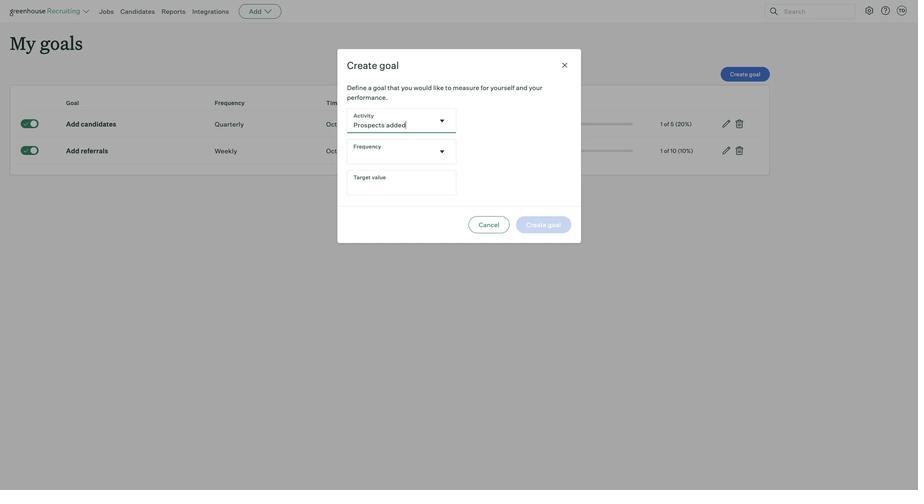 Task type: vqa. For each thing, say whether or not it's contained in the screenshot.
like on the top of page
yes



Task type: locate. For each thing, give the bounding box(es) containing it.
0 vertical spatial of
[[665, 121, 670, 127]]

2 1 from the top
[[661, 147, 663, 154]]

add
[[249, 7, 262, 15], [66, 120, 79, 128], [66, 147, 79, 155]]

1 remove goal icon image from the top
[[735, 119, 745, 129]]

0 vertical spatial edit goal icon image
[[722, 119, 732, 129]]

create inside create goal button
[[731, 71, 749, 78]]

1 of 10 (10%)
[[661, 147, 694, 154]]

reports link
[[162, 7, 186, 15]]

for
[[481, 84, 489, 92]]

1 for october 1, 2023 - december 31, 2023
[[661, 121, 663, 127]]

None field
[[347, 109, 456, 133], [347, 140, 456, 164], [347, 109, 456, 133], [347, 140, 456, 164]]

add candidates
[[66, 120, 116, 128]]

create
[[347, 59, 378, 71], [731, 71, 749, 78]]

reports
[[162, 7, 186, 15]]

None text field
[[347, 140, 435, 164]]

october left 16, in the left of the page
[[326, 147, 352, 155]]

your
[[529, 84, 543, 92]]

- for october
[[380, 147, 383, 155]]

2023 right 22,
[[423, 147, 439, 155]]

- left december
[[377, 120, 380, 128]]

2023
[[359, 120, 375, 128], [425, 120, 441, 128], [363, 147, 379, 155], [423, 147, 439, 155]]

progress bar
[[550, 123, 634, 125], [550, 150, 634, 152]]

td
[[899, 8, 906, 13]]

october for october 1, 2023 - december 31, 2023
[[326, 120, 352, 128]]

october
[[326, 120, 352, 128], [326, 147, 352, 155], [385, 147, 410, 155]]

0 vertical spatial -
[[377, 120, 380, 128]]

1 progress bar from the top
[[550, 123, 634, 125]]

1 vertical spatial remove goal icon image
[[735, 146, 745, 156]]

define
[[347, 84, 367, 92]]

0 vertical spatial remove goal icon image
[[735, 119, 745, 129]]

of left 5
[[665, 121, 670, 127]]

2 remove goal icon image from the top
[[735, 146, 745, 156]]

greenhouse recruiting image
[[10, 7, 83, 16]]

a
[[368, 84, 372, 92]]

1 vertical spatial add
[[66, 120, 79, 128]]

1 vertical spatial edit goal icon image
[[722, 146, 732, 156]]

1
[[661, 121, 663, 127], [661, 147, 663, 154]]

None number field
[[347, 171, 456, 195]]

of left the 10
[[665, 147, 670, 154]]

add inside "add" popup button
[[249, 7, 262, 15]]

1 edit goal icon image from the top
[[722, 119, 732, 129]]

1 horizontal spatial create
[[731, 71, 749, 78]]

of for october 1, 2023 - december 31, 2023
[[665, 121, 670, 127]]

0 vertical spatial progress bar
[[550, 123, 634, 125]]

of
[[665, 121, 670, 127], [665, 147, 670, 154]]

and
[[516, 84, 528, 92]]

integrations
[[192, 7, 229, 15]]

2 toggle flyout image from the top
[[438, 148, 446, 156]]

toggle flyout image
[[438, 117, 446, 125], [438, 148, 446, 156]]

0 vertical spatial add
[[249, 7, 262, 15]]

None checkbox
[[21, 119, 39, 128], [21, 146, 39, 155], [21, 119, 39, 128], [21, 146, 39, 155]]

configure image
[[865, 6, 875, 15]]

1 horizontal spatial -
[[380, 147, 383, 155]]

1 vertical spatial progress bar
[[550, 150, 634, 152]]

2023 right 16, in the left of the page
[[363, 147, 379, 155]]

close modal icon image
[[560, 60, 570, 70]]

to
[[446, 84, 452, 92]]

candidates
[[81, 120, 116, 128]]

edit goal icon image
[[722, 119, 732, 129], [722, 146, 732, 156]]

-
[[377, 120, 380, 128], [380, 147, 383, 155]]

referrals
[[81, 147, 108, 155]]

1 left the 10
[[661, 147, 663, 154]]

(10%)
[[678, 147, 694, 154]]

1 vertical spatial of
[[665, 147, 670, 154]]

2 of from the top
[[665, 147, 670, 154]]

td button
[[898, 6, 907, 15]]

toggle flyout image right 31,
[[438, 117, 446, 125]]

define a goal that you would like to measure for yourself and your performance.
[[347, 84, 543, 102]]

would
[[414, 84, 432, 92]]

1 of from the top
[[665, 121, 670, 127]]

candidates link
[[121, 7, 155, 15]]

1 of 5 (20%)
[[661, 121, 693, 127]]

1 horizontal spatial create goal
[[731, 71, 761, 78]]

0 horizontal spatial create
[[347, 59, 378, 71]]

october left 1,
[[326, 120, 352, 128]]

add button
[[239, 4, 282, 19]]

2 edit goal icon image from the top
[[722, 146, 732, 156]]

goal
[[380, 59, 399, 71], [750, 71, 761, 78], [373, 84, 386, 92]]

- right 16, in the left of the page
[[380, 147, 383, 155]]

0 horizontal spatial -
[[377, 120, 380, 128]]

0 vertical spatial toggle flyout image
[[438, 117, 446, 125]]

0 vertical spatial 1
[[661, 121, 663, 127]]

time
[[326, 100, 341, 107]]

- for december
[[377, 120, 380, 128]]

remove goal icon image
[[735, 119, 745, 129], [735, 146, 745, 156]]

Search text field
[[783, 5, 849, 17]]

1 1 from the top
[[661, 121, 663, 127]]

1 vertical spatial -
[[380, 147, 383, 155]]

integrations link
[[192, 7, 229, 15]]

None text field
[[347, 109, 435, 133]]

goals
[[40, 31, 83, 55]]

create goal
[[347, 59, 399, 71], [731, 71, 761, 78]]

2 progress bar from the top
[[550, 150, 634, 152]]

2023 right 31,
[[425, 120, 441, 128]]

progress bar for october 16, 2023 - october 22, 2023
[[550, 150, 634, 152]]

2 vertical spatial add
[[66, 147, 79, 155]]

1 vertical spatial 1
[[661, 147, 663, 154]]

toggle flyout image right 22,
[[438, 148, 446, 156]]

add for add referrals
[[66, 147, 79, 155]]

goal inside button
[[750, 71, 761, 78]]

october 1, 2023 - december 31, 2023
[[326, 120, 441, 128]]

0 horizontal spatial create goal
[[347, 59, 399, 71]]

period
[[342, 100, 361, 107]]

1 vertical spatial toggle flyout image
[[438, 148, 446, 156]]

1 left 5
[[661, 121, 663, 127]]

my
[[10, 31, 36, 55]]

cancel button
[[469, 217, 510, 234]]



Task type: describe. For each thing, give the bounding box(es) containing it.
edit goal icon image for october 16, 2023 - october 22, 2023
[[722, 146, 732, 156]]

remove goal icon image for october 16, 2023 - october 22, 2023
[[735, 146, 745, 156]]

remove goal icon image for october 1, 2023 - december 31, 2023
[[735, 119, 745, 129]]

10
[[671, 147, 677, 154]]

1 for october 16, 2023 - october 22, 2023
[[661, 147, 663, 154]]

yourself
[[491, 84, 515, 92]]

december
[[381, 120, 413, 128]]

cancel
[[479, 221, 500, 229]]

add referrals
[[66, 147, 108, 155]]

you
[[402, 84, 413, 92]]

goal inside define a goal that you would like to measure for yourself and your performance.
[[373, 84, 386, 92]]

measure
[[453, 84, 480, 92]]

october 16, 2023 - october 22, 2023
[[326, 147, 439, 155]]

1 toggle flyout image from the top
[[438, 117, 446, 125]]

(20%)
[[676, 121, 693, 127]]

performance.
[[347, 93, 388, 102]]

22,
[[411, 147, 421, 155]]

1,
[[353, 120, 358, 128]]

frequency
[[215, 100, 245, 107]]

october for october 16, 2023 - october 22, 2023
[[326, 147, 352, 155]]

edit goal icon image for october 1, 2023 - december 31, 2023
[[722, 119, 732, 129]]

quarterly
[[215, 120, 244, 128]]

2023 right 1,
[[359, 120, 375, 128]]

create goal inside button
[[731, 71, 761, 78]]

time period
[[326, 100, 361, 107]]

td button
[[896, 4, 909, 17]]

jobs
[[99, 7, 114, 15]]

progress bar for october 1, 2023 - december 31, 2023
[[550, 123, 634, 125]]

that
[[388, 84, 400, 92]]

weekly
[[215, 147, 237, 155]]

16,
[[353, 147, 361, 155]]

add for add candidates
[[66, 120, 79, 128]]

create goal button
[[722, 67, 771, 82]]

goal
[[66, 100, 79, 107]]

candidates
[[121, 7, 155, 15]]

add for add
[[249, 7, 262, 15]]

my goals
[[10, 31, 83, 55]]

october left 22,
[[385, 147, 410, 155]]

31,
[[415, 120, 423, 128]]

jobs link
[[99, 7, 114, 15]]

5
[[671, 121, 675, 127]]

like
[[434, 84, 444, 92]]

of for october 16, 2023 - october 22, 2023
[[665, 147, 670, 154]]



